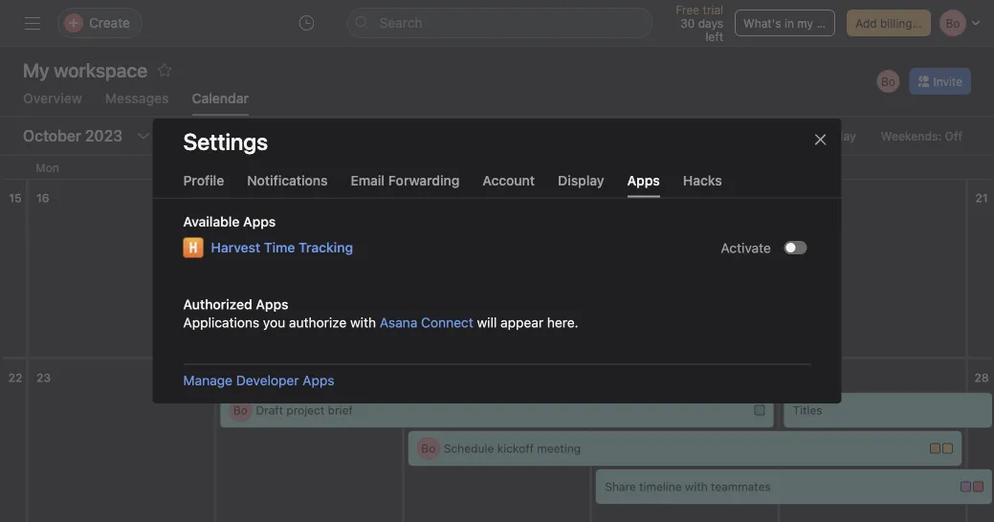 Task type: vqa. For each thing, say whether or not it's contained in the screenshot.
Inbox link
no



Task type: describe. For each thing, give the bounding box(es) containing it.
harvest time tracking
[[211, 240, 353, 256]]

mon
[[35, 161, 59, 174]]

weekends: off button
[[873, 123, 972, 149]]

notifications
[[247, 172, 328, 188]]

23
[[36, 372, 51, 385]]

search list box
[[347, 8, 654, 38]]

today
[[824, 129, 857, 143]]

share
[[605, 481, 637, 494]]

calendar button
[[192, 90, 249, 116]]

manage developer apps link
[[183, 373, 335, 389]]

add billing info button
[[848, 10, 937, 36]]

draft
[[256, 404, 283, 418]]

profile button
[[183, 172, 224, 198]]

authorized apps applications you authorize with asana connect will appear here.
[[183, 297, 579, 331]]

what's in my trial?
[[744, 16, 844, 30]]

apps inside authorized apps applications you authorize with asana connect will appear here.
[[256, 297, 289, 313]]

asana
[[380, 315, 418, 331]]

0 vertical spatial bo
[[882, 75, 896, 88]]

apps up time
[[243, 214, 276, 230]]

asana connect link
[[380, 315, 474, 331]]

wed
[[411, 161, 436, 174]]

invite button
[[910, 68, 972, 95]]

messages button
[[105, 90, 169, 116]]

1 vertical spatial with
[[686, 481, 708, 494]]

in
[[785, 16, 795, 30]]

22
[[8, 372, 22, 385]]

free trial 30 days left
[[676, 3, 724, 43]]

my workspace
[[23, 58, 148, 81]]

days
[[699, 16, 724, 30]]

draft project brief
[[256, 404, 353, 418]]

email forwarding
[[351, 172, 460, 188]]

apps up project
[[303, 373, 335, 389]]

hacks button
[[684, 172, 723, 198]]

display
[[558, 172, 605, 188]]

time
[[264, 240, 295, 256]]

authorize
[[289, 315, 347, 331]]

tracking
[[299, 240, 353, 256]]

billing
[[881, 16, 913, 30]]

project
[[287, 404, 325, 418]]

email
[[351, 172, 385, 188]]

28
[[975, 372, 990, 385]]

apps left hacks
[[628, 172, 661, 188]]

add to starred image
[[157, 62, 172, 78]]

account
[[483, 172, 535, 188]]

invite
[[934, 75, 963, 88]]

display button
[[558, 172, 605, 198]]

search
[[380, 15, 423, 31]]

free
[[676, 3, 700, 16]]

profile
[[183, 172, 224, 188]]

here.
[[548, 315, 579, 331]]

search button
[[347, 8, 654, 38]]

applications
[[183, 315, 260, 331]]

hacks
[[684, 172, 723, 188]]

16
[[36, 192, 49, 205]]

19
[[601, 192, 614, 205]]



Task type: locate. For each thing, give the bounding box(es) containing it.
left
[[706, 30, 724, 43]]

add
[[856, 16, 878, 30]]

manage developer apps
[[183, 373, 335, 389]]

meeting
[[537, 442, 581, 456]]

developer
[[236, 373, 299, 389]]

apps
[[628, 172, 661, 188], [243, 214, 276, 230], [256, 297, 289, 313], [303, 373, 335, 389]]

apps up you
[[256, 297, 289, 313]]

apps button
[[628, 172, 661, 198]]

24
[[224, 372, 239, 385]]

titles
[[793, 404, 823, 418]]

18
[[413, 192, 426, 205]]

trial
[[703, 3, 724, 16]]

weekends:
[[882, 129, 943, 143]]

bo left draft
[[234, 404, 248, 418]]

today button
[[815, 123, 865, 149]]

my
[[798, 16, 814, 30]]

you
[[263, 315, 286, 331]]

what's in my trial? button
[[736, 10, 844, 36]]

17
[[224, 192, 237, 205]]

teammates
[[712, 481, 772, 494]]

overview
[[23, 90, 82, 106]]

schedule
[[444, 442, 494, 456]]

share timeline with teammates
[[605, 481, 772, 494]]

brief
[[328, 404, 353, 418]]

switch
[[785, 241, 808, 255]]

account button
[[483, 172, 535, 198]]

with
[[351, 315, 376, 331], [686, 481, 708, 494]]

connect
[[421, 315, 474, 331]]

2 vertical spatial bo
[[422, 442, 436, 456]]

notifications button
[[247, 172, 328, 198]]

20
[[789, 192, 803, 205]]

bo for schedule kickoff meeting
[[422, 442, 436, 456]]

bo left schedule
[[422, 442, 436, 456]]

bo
[[882, 75, 896, 88], [234, 404, 248, 418], [422, 442, 436, 456]]

calendar
[[192, 90, 249, 106]]

with inside authorized apps applications you authorize with asana connect will appear here.
[[351, 315, 376, 331]]

close image
[[814, 132, 829, 147]]

0 horizontal spatial bo
[[234, 404, 248, 418]]

email forwarding button
[[351, 172, 460, 198]]

15
[[9, 192, 22, 205]]

add billing info
[[856, 16, 937, 30]]

trial?
[[817, 16, 844, 30]]

bo left invite "button"
[[882, 75, 896, 88]]

info
[[916, 16, 937, 30]]

overview button
[[23, 90, 82, 116]]

forwarding
[[389, 172, 460, 188]]

messages
[[105, 90, 169, 106]]

30
[[681, 16, 696, 30]]

1 vertical spatial bo
[[234, 404, 248, 418]]

settings
[[183, 128, 268, 155]]

available apps
[[183, 214, 276, 230]]

what's
[[744, 16, 782, 30]]

2 horizontal spatial bo
[[882, 75, 896, 88]]

1 horizontal spatial bo
[[422, 442, 436, 456]]

weekends: off
[[882, 129, 963, 143]]

bo for draft project brief
[[234, 404, 248, 418]]

harvest
[[211, 240, 261, 256]]

timeline
[[640, 481, 682, 494]]

kickoff
[[498, 442, 534, 456]]

authorized
[[183, 297, 253, 313]]

0 vertical spatial with
[[351, 315, 376, 331]]

1 horizontal spatial with
[[686, 481, 708, 494]]

schedule kickoff meeting
[[444, 442, 581, 456]]

21
[[976, 192, 989, 205]]

activate
[[722, 240, 772, 256]]

0 horizontal spatial with
[[351, 315, 376, 331]]

with right timeline
[[686, 481, 708, 494]]

available
[[183, 214, 240, 230]]

with left asana
[[351, 315, 376, 331]]

off
[[946, 129, 963, 143]]

appear
[[501, 315, 544, 331]]

october 2023
[[23, 127, 123, 145]]

manage
[[183, 373, 233, 389]]

harvest time tracking link
[[211, 237, 353, 259]]

will
[[477, 315, 497, 331]]



